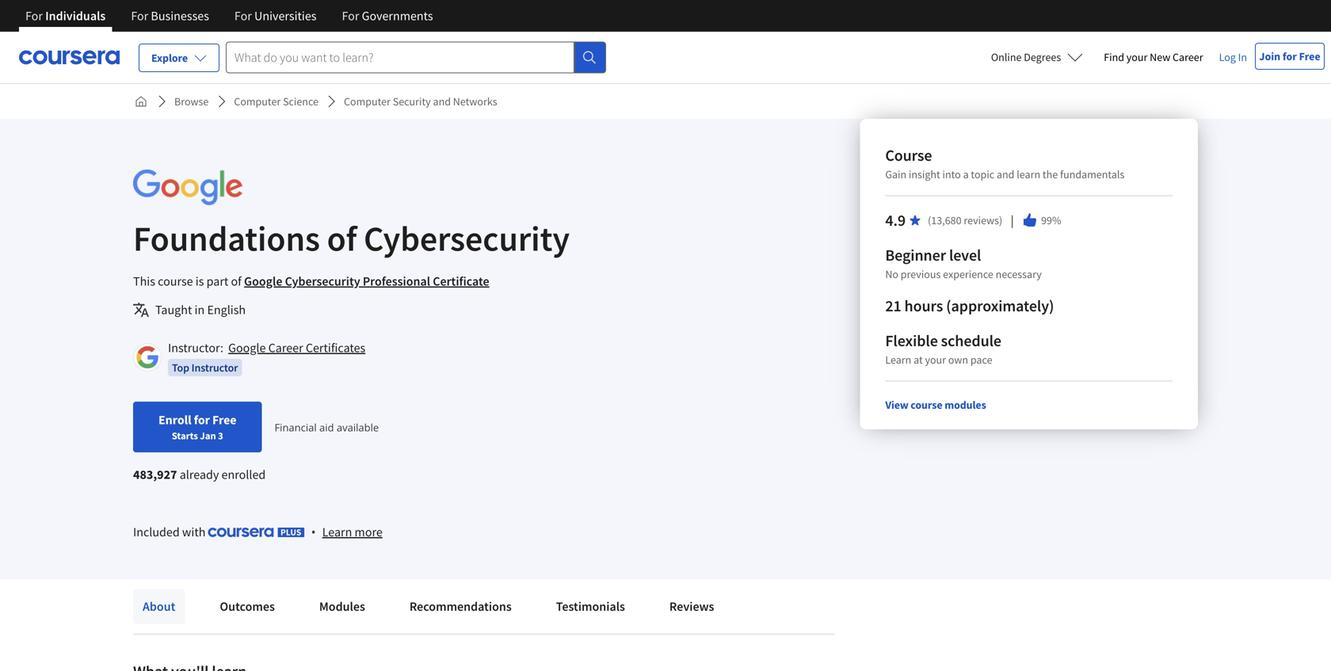Task type: locate. For each thing, give the bounding box(es) containing it.
4 for from the left
[[342, 8, 359, 24]]

google up instructor
[[228, 340, 266, 356]]

3 for from the left
[[235, 8, 252, 24]]

1 vertical spatial google
[[228, 340, 266, 356]]

free inside join for free 'link'
[[1300, 49, 1321, 63]]

free inside enroll for free starts jan 3
[[212, 412, 237, 428]]

cybersecurity up certificate
[[364, 216, 570, 260]]

for left universities
[[235, 8, 252, 24]]

professional
[[363, 273, 430, 289]]

no
[[886, 267, 899, 281]]

starts
[[172, 430, 198, 442]]

career right new at the top of page
[[1173, 50, 1204, 64]]

• learn more
[[311, 523, 383, 540]]

beginner
[[886, 245, 946, 265]]

modules link
[[310, 589, 375, 624]]

1 vertical spatial learn
[[322, 524, 352, 540]]

1 vertical spatial for
[[194, 412, 210, 428]]

3
[[218, 430, 223, 442]]

1 horizontal spatial for
[[1283, 49, 1297, 63]]

learn inside • learn more
[[322, 524, 352, 540]]

and
[[433, 94, 451, 109], [997, 167, 1015, 182]]

free for enroll
[[212, 412, 237, 428]]

level
[[950, 245, 982, 265]]

already
[[180, 467, 219, 483]]

0 horizontal spatial course
[[158, 273, 193, 289]]

for up jan at left
[[194, 412, 210, 428]]

2 computer from the left
[[344, 94, 391, 109]]

of up google cybersecurity professional certificate link
[[327, 216, 357, 260]]

your right find
[[1127, 50, 1148, 64]]

of
[[327, 216, 357, 260], [231, 273, 242, 289]]

for for governments
[[342, 8, 359, 24]]

find
[[1104, 50, 1125, 64]]

0 horizontal spatial computer
[[234, 94, 281, 109]]

recommendations
[[410, 599, 512, 615]]

0 vertical spatial free
[[1300, 49, 1321, 63]]

1 horizontal spatial course
[[911, 398, 943, 412]]

reviews
[[670, 599, 715, 615]]

0 horizontal spatial your
[[925, 353, 946, 367]]

necessary
[[996, 267, 1042, 281]]

0 horizontal spatial career
[[268, 340, 303, 356]]

0 horizontal spatial for
[[194, 412, 210, 428]]

computer left security
[[344, 94, 391, 109]]

for left governments
[[342, 8, 359, 24]]

find your new career link
[[1096, 48, 1212, 67]]

0 vertical spatial for
[[1283, 49, 1297, 63]]

0 horizontal spatial and
[[433, 94, 451, 109]]

0 vertical spatial course
[[158, 273, 193, 289]]

your right 'at' on the bottom right
[[925, 353, 946, 367]]

for for individuals
[[25, 8, 43, 24]]

coursera image
[[19, 45, 120, 70]]

online degrees button
[[979, 40, 1096, 75]]

1 horizontal spatial of
[[327, 216, 357, 260]]

enroll
[[159, 412, 191, 428]]

jan
[[200, 430, 216, 442]]

and right security
[[433, 94, 451, 109]]

computer
[[234, 94, 281, 109], [344, 94, 391, 109]]

•
[[311, 523, 316, 540]]

own
[[949, 353, 969, 367]]

1 vertical spatial your
[[925, 353, 946, 367]]

testimonials
[[556, 599, 625, 615]]

0 horizontal spatial free
[[212, 412, 237, 428]]

1 vertical spatial career
[[268, 340, 303, 356]]

this course is part of google cybersecurity professional certificate
[[133, 273, 490, 289]]

included with
[[133, 524, 208, 540]]

at
[[914, 353, 923, 367]]

1 horizontal spatial your
[[1127, 50, 1148, 64]]

1 horizontal spatial and
[[997, 167, 1015, 182]]

1 horizontal spatial cybersecurity
[[364, 216, 570, 260]]

certificate
[[433, 273, 490, 289]]

with
[[182, 524, 206, 540]]

cybersecurity
[[364, 216, 570, 260], [285, 273, 360, 289]]

for left businesses
[[131, 8, 148, 24]]

1 horizontal spatial computer
[[344, 94, 391, 109]]

view
[[886, 398, 909, 412]]

course left is
[[158, 273, 193, 289]]

free
[[1300, 49, 1321, 63], [212, 412, 237, 428]]

google career certificates link
[[228, 340, 366, 356]]

for left individuals
[[25, 8, 43, 24]]

0 vertical spatial learn
[[886, 353, 912, 367]]

for universities
[[235, 8, 317, 24]]

for inside 'link'
[[1283, 49, 1297, 63]]

browse link
[[168, 87, 215, 116]]

1 for from the left
[[25, 8, 43, 24]]

learn left 'at' on the bottom right
[[886, 353, 912, 367]]

for individuals
[[25, 8, 106, 24]]

free right join
[[1300, 49, 1321, 63]]

for inside enroll for free starts jan 3
[[194, 412, 210, 428]]

career
[[1173, 50, 1204, 64], [268, 340, 303, 356]]

1 vertical spatial cybersecurity
[[285, 273, 360, 289]]

previous
[[901, 267, 941, 281]]

2 for from the left
[[131, 8, 148, 24]]

enrolled
[[222, 467, 266, 483]]

learn right •
[[322, 524, 352, 540]]

explore button
[[139, 44, 220, 72]]

0 vertical spatial career
[[1173, 50, 1204, 64]]

and right topic
[[997, 167, 1015, 182]]

1 computer from the left
[[234, 94, 281, 109]]

computer left "science"
[[234, 94, 281, 109]]

google inside instructor: google career certificates top instructor
[[228, 340, 266, 356]]

learn inside flexible schedule learn at your own pace
[[886, 353, 912, 367]]

log
[[1220, 50, 1236, 64]]

modules
[[945, 398, 987, 412]]

0 vertical spatial your
[[1127, 50, 1148, 64]]

home image
[[135, 95, 147, 108]]

into
[[943, 167, 961, 182]]

1 vertical spatial free
[[212, 412, 237, 428]]

None search field
[[226, 42, 606, 73]]

reviews)
[[964, 213, 1003, 227]]

course for view
[[911, 398, 943, 412]]

0 vertical spatial cybersecurity
[[364, 216, 570, 260]]

taught in english
[[155, 302, 246, 318]]

flexible schedule learn at your own pace
[[886, 331, 1002, 367]]

1 vertical spatial course
[[911, 398, 943, 412]]

0 horizontal spatial of
[[231, 273, 242, 289]]

this
[[133, 273, 155, 289]]

is
[[196, 273, 204, 289]]

1 horizontal spatial learn
[[886, 353, 912, 367]]

course right view at the right bottom
[[911, 398, 943, 412]]

free up 3
[[212, 412, 237, 428]]

1 horizontal spatial free
[[1300, 49, 1321, 63]]

1 vertical spatial and
[[997, 167, 1015, 182]]

and inside course gain insight into a topic and learn the fundamentals
[[997, 167, 1015, 182]]

cybersecurity down foundations of cybersecurity
[[285, 273, 360, 289]]

career left 'certificates'
[[268, 340, 303, 356]]

0 vertical spatial and
[[433, 94, 451, 109]]

for right join
[[1283, 49, 1297, 63]]

google image
[[133, 170, 243, 205]]

google
[[244, 273, 283, 289], [228, 340, 266, 356]]

0 horizontal spatial learn
[[322, 524, 352, 540]]

for
[[25, 8, 43, 24], [131, 8, 148, 24], [235, 8, 252, 24], [342, 8, 359, 24]]

for for businesses
[[131, 8, 148, 24]]

certificates
[[306, 340, 366, 356]]

online degrees
[[992, 50, 1062, 64]]

4.9
[[886, 210, 906, 230]]

about
[[143, 599, 175, 615]]

testimonials link
[[547, 589, 635, 624]]

topic
[[971, 167, 995, 182]]

google right part
[[244, 273, 283, 289]]

instructor: google career certificates top instructor
[[168, 340, 366, 375]]

reviews link
[[660, 589, 724, 624]]

1 horizontal spatial career
[[1173, 50, 1204, 64]]

degrees
[[1024, 50, 1062, 64]]

of right part
[[231, 273, 242, 289]]

english
[[207, 302, 246, 318]]



Task type: vqa. For each thing, say whether or not it's contained in the screenshot.
the "level"
yes



Task type: describe. For each thing, give the bounding box(es) containing it.
483,927
[[133, 467, 177, 483]]

included
[[133, 524, 180, 540]]

part
[[207, 273, 229, 289]]

pace
[[971, 353, 993, 367]]

21
[[886, 296, 902, 316]]

find your new career
[[1104, 50, 1204, 64]]

|
[[1009, 212, 1016, 229]]

1 vertical spatial of
[[231, 273, 242, 289]]

experience
[[943, 267, 994, 281]]

join for free
[[1260, 49, 1321, 63]]

21 hours (approximately)
[[886, 296, 1055, 316]]

career inside instructor: google career certificates top instructor
[[268, 340, 303, 356]]

for governments
[[342, 8, 433, 24]]

explore
[[151, 51, 188, 65]]

join
[[1260, 49, 1281, 63]]

your inside flexible schedule learn at your own pace
[[925, 353, 946, 367]]

computer security and networks link
[[338, 87, 504, 116]]

0 vertical spatial google
[[244, 273, 283, 289]]

about link
[[133, 589, 185, 624]]

aid
[[319, 420, 334, 435]]

learn
[[1017, 167, 1041, 182]]

enroll for free starts jan 3
[[159, 412, 237, 442]]

computer science link
[[228, 87, 325, 116]]

for for join
[[1283, 49, 1297, 63]]

computer security and networks
[[344, 94, 497, 109]]

0 vertical spatial of
[[327, 216, 357, 260]]

businesses
[[151, 8, 209, 24]]

banner navigation
[[13, 0, 446, 32]]

financial aid available
[[275, 420, 379, 435]]

computer for computer security and networks
[[344, 94, 391, 109]]

computer science
[[234, 94, 319, 109]]

(approximately)
[[947, 296, 1055, 316]]

individuals
[[45, 8, 106, 24]]

coursera plus image
[[208, 528, 305, 537]]

security
[[393, 94, 431, 109]]

beginner level no previous experience necessary
[[886, 245, 1042, 281]]

governments
[[362, 8, 433, 24]]

course
[[886, 145, 933, 165]]

insight
[[909, 167, 941, 182]]

flexible
[[886, 331, 938, 351]]

in
[[195, 302, 205, 318]]

modules
[[319, 599, 365, 615]]

foundations of cybersecurity
[[133, 216, 570, 260]]

outcomes link
[[210, 589, 284, 624]]

google career certificates image
[[136, 346, 159, 369]]

recommendations link
[[400, 589, 521, 624]]

new
[[1150, 50, 1171, 64]]

483,927 already enrolled
[[133, 467, 266, 483]]

hours
[[905, 296, 943, 316]]

in
[[1239, 50, 1248, 64]]

more
[[355, 524, 383, 540]]

gain
[[886, 167, 907, 182]]

financial
[[275, 420, 317, 435]]

log in
[[1220, 50, 1248, 64]]

free for join
[[1300, 49, 1321, 63]]

join for free link
[[1256, 43, 1325, 70]]

instructor
[[192, 361, 238, 375]]

a
[[964, 167, 969, 182]]

for for enroll
[[194, 412, 210, 428]]

fundamentals
[[1061, 167, 1125, 182]]

financial aid available button
[[275, 420, 379, 435]]

computer for computer science
[[234, 94, 281, 109]]

0 horizontal spatial cybersecurity
[[285, 273, 360, 289]]

99%
[[1042, 213, 1062, 227]]

view course modules
[[886, 398, 987, 412]]

available
[[337, 420, 379, 435]]

What do you want to learn? text field
[[226, 42, 575, 73]]

universities
[[254, 8, 317, 24]]

instructor:
[[168, 340, 223, 356]]

the
[[1043, 167, 1058, 182]]

taught
[[155, 302, 192, 318]]

browse
[[174, 94, 209, 109]]

for for universities
[[235, 8, 252, 24]]

foundations
[[133, 216, 320, 260]]

networks
[[453, 94, 497, 109]]

(13,680 reviews) |
[[928, 212, 1016, 229]]

online
[[992, 50, 1022, 64]]

science
[[283, 94, 319, 109]]

for businesses
[[131, 8, 209, 24]]

(13,680
[[928, 213, 962, 227]]

course for this
[[158, 273, 193, 289]]

view course modules link
[[886, 398, 987, 412]]

log in link
[[1212, 48, 1256, 67]]

learn more link
[[322, 522, 383, 542]]

outcomes
[[220, 599, 275, 615]]



